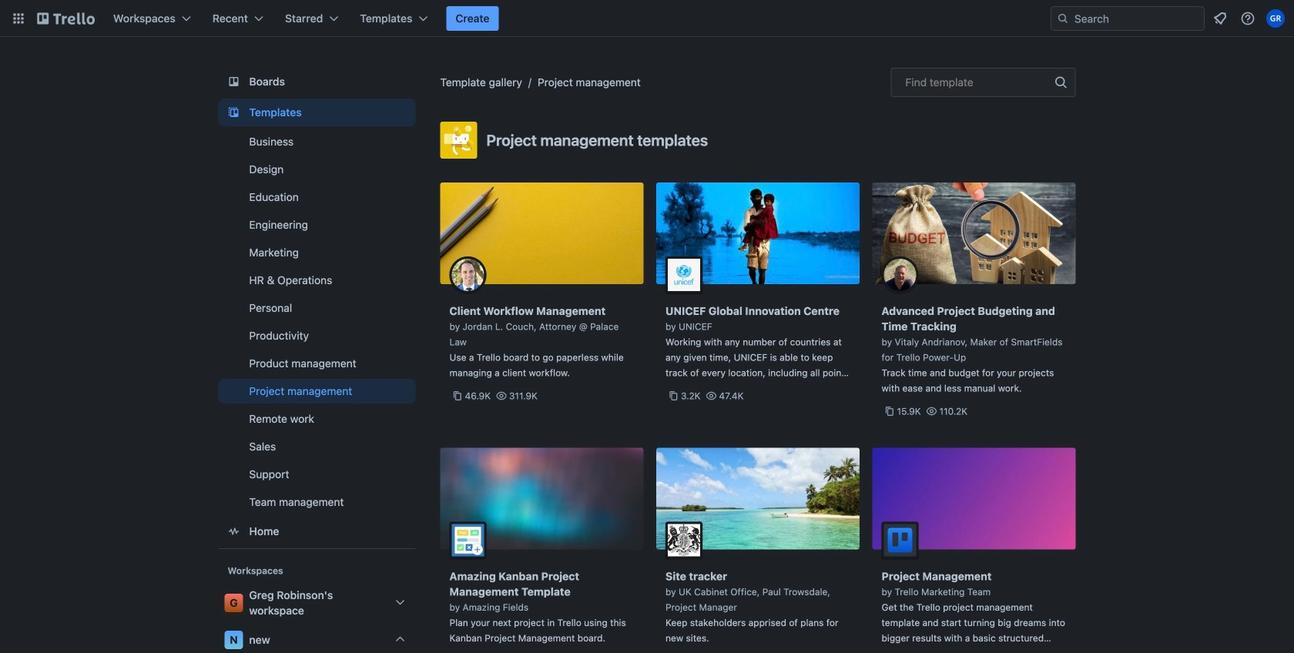Task type: locate. For each thing, give the bounding box(es) containing it.
Search field
[[1069, 7, 1204, 30]]

back to home image
[[37, 6, 95, 31]]

board image
[[225, 72, 243, 91]]

home image
[[225, 522, 243, 541]]

greg robinson (gregrobinson96) image
[[1267, 9, 1285, 28]]

vitaly andrianov, maker of smartfields for trello power-up image
[[882, 257, 919, 294]]

trello marketing team image
[[882, 522, 919, 559]]

None field
[[891, 68, 1076, 97]]

uk cabinet office, paul trowsdale, project manager image
[[666, 522, 703, 559]]

0 notifications image
[[1211, 9, 1230, 28]]

project management icon image
[[440, 122, 477, 159]]



Task type: describe. For each thing, give the bounding box(es) containing it.
amazing fields image
[[450, 522, 487, 559]]

primary element
[[0, 0, 1294, 37]]

search image
[[1057, 12, 1069, 25]]

open information menu image
[[1241, 11, 1256, 26]]

template board image
[[225, 103, 243, 122]]

unicef image
[[666, 257, 703, 294]]

jordan l. couch, attorney @ palace law image
[[450, 257, 487, 294]]



Task type: vqa. For each thing, say whether or not it's contained in the screenshot.
UNICEF icon
yes



